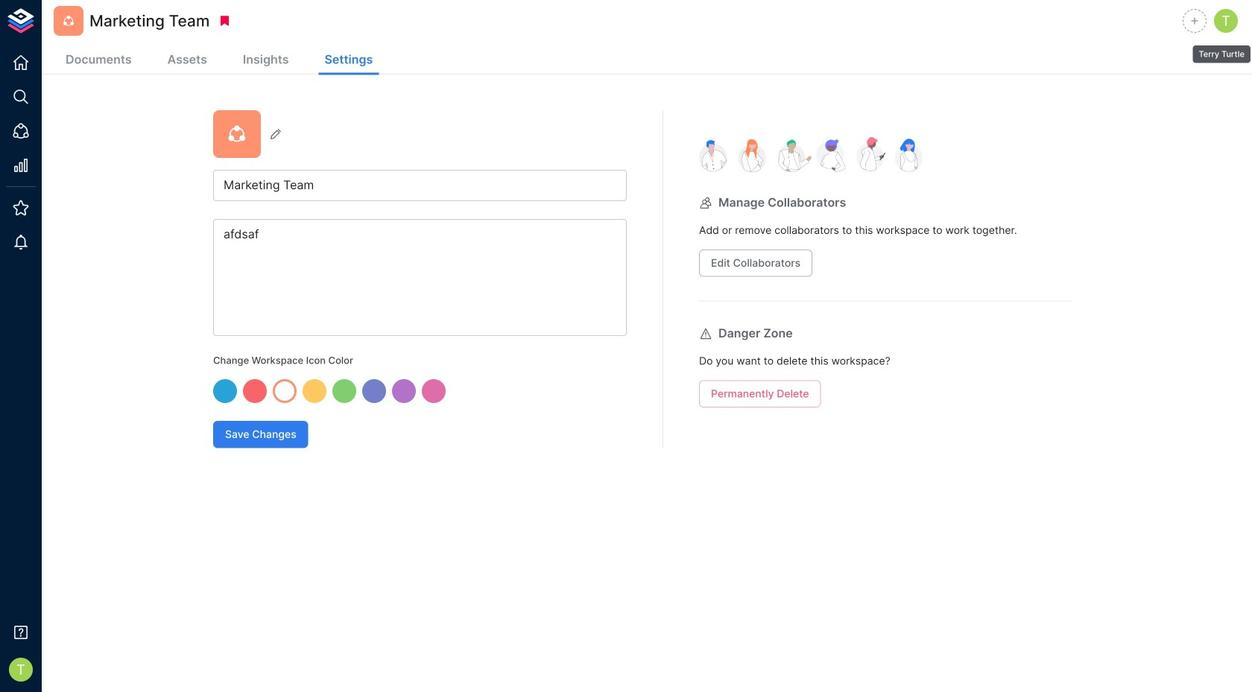 Task type: locate. For each thing, give the bounding box(es) containing it.
tooltip
[[1192, 35, 1253, 64]]



Task type: vqa. For each thing, say whether or not it's contained in the screenshot.
Workspace Name text field
yes



Task type: describe. For each thing, give the bounding box(es) containing it.
Workspace notes are visible to all members and guests. text field
[[213, 219, 627, 336]]

Workspace Name text field
[[213, 170, 627, 201]]

remove bookmark image
[[218, 14, 231, 28]]



